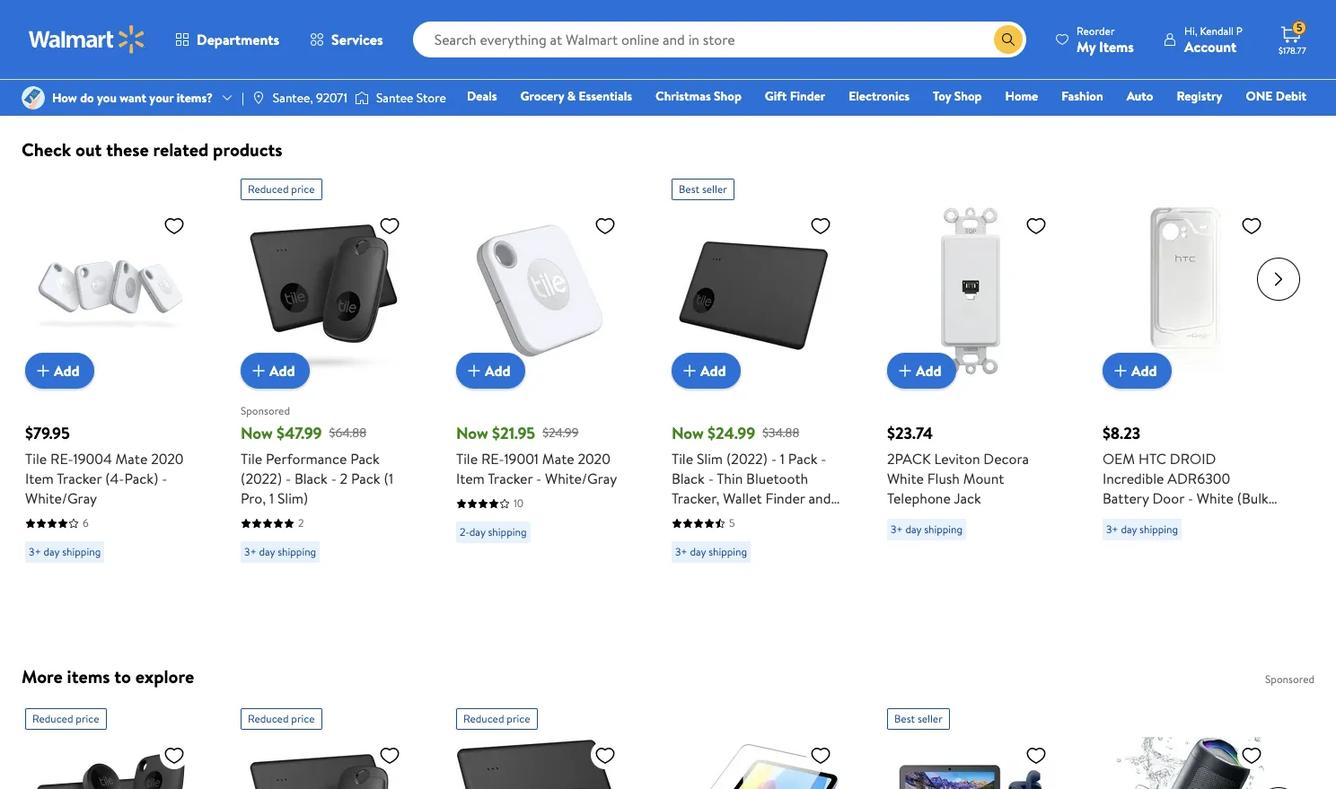 Task type: vqa. For each thing, say whether or not it's contained in the screenshot.
'3+'
yes



Task type: locate. For each thing, give the bounding box(es) containing it.
3 add button from the left
[[456, 353, 525, 389]]

re- down $79.95
[[50, 450, 73, 469]]

1 vertical spatial 5
[[730, 516, 735, 531]]

1 right 'pro,'
[[269, 489, 274, 509]]

1 add from the left
[[54, 361, 80, 381]]

0 horizontal spatial re-
[[50, 450, 73, 469]]

reduced price
[[248, 182, 315, 197], [32, 712, 99, 727], [248, 712, 315, 727], [464, 712, 531, 727]]

items
[[67, 665, 110, 689]]

1 horizontal spatial sponsored
[[1155, 72, 1204, 87]]

0 horizontal spatial sponsored
[[241, 403, 290, 419]]

add button for tile re-19001 mate 2020 item tracker - white/gray image
[[456, 353, 525, 389]]

4 add button from the left
[[672, 353, 741, 389]]

santee store
[[376, 89, 446, 107]]

add for 2pack leviton decora white flush mount telephone jack image
[[916, 361, 942, 381]]

1 horizontal spatial white
[[1198, 489, 1234, 509]]

now inside now $24.99 $34.88 tile slim (2022) - 1 pack - black - thin bluetooth tracker, wallet finder and item locator
[[672, 423, 704, 445]]

5 inside product group
[[730, 516, 735, 531]]

add to favorites list, tile starter pack (2022) - 2 pack - black image
[[595, 745, 616, 768]]

white/gray up 6
[[25, 489, 97, 509]]

add button up slim
[[672, 353, 741, 389]]

1 horizontal spatial best seller
[[895, 712, 943, 727]]

mate right 19004
[[115, 450, 148, 469]]

now left $47.99
[[241, 423, 273, 445]]

add to favorites list, tile mate essential (2022) - 4 pack - black - (2 mate, 1 slim, 1 sticker) image
[[164, 745, 185, 768]]

0 horizontal spatial add to cart image
[[248, 361, 270, 382]]

store
[[417, 89, 446, 107]]

1 horizontal spatial mate
[[543, 450, 575, 469]]

re- inside $79.95 tile re-19004 mate 2020 item tracker (4-pack) - white/gray
[[50, 450, 73, 469]]

add up $8.23
[[1132, 361, 1158, 381]]

1 vertical spatial 2
[[298, 516, 304, 531]]

tile
[[25, 450, 47, 469], [241, 450, 262, 469], [456, 450, 478, 469], [672, 450, 694, 469]]

add to favorites list, tile slim (2022) - 1 pack - black - thin bluetooth tracker, wallet finder and item locator image
[[810, 215, 832, 238]]

1 add button from the left
[[25, 353, 94, 389]]

2 down slim)
[[298, 516, 304, 531]]

finder right gift
[[790, 87, 826, 105]]

0 vertical spatial sponsored
[[1155, 72, 1204, 87]]

santee, 92071
[[273, 89, 348, 107]]

tile inside now $24.99 $34.88 tile slim (2022) - 1 pack - black - thin bluetooth tracker, wallet finder and item locator
[[672, 450, 694, 469]]

black down $47.99
[[295, 469, 328, 489]]

0 vertical spatial tile performance pack (2022) -  black - 2 pack (1 pro, 1 slim) image
[[241, 208, 408, 375]]

 image
[[22, 86, 45, 110]]

2
[[340, 469, 348, 489], [298, 516, 304, 531]]

1 horizontal spatial re-
[[482, 450, 504, 469]]

price
[[291, 182, 315, 197], [76, 712, 99, 727], [291, 712, 315, 727], [507, 712, 531, 727]]

door
[[1153, 489, 1185, 509]]

finder inside now $24.99 $34.88 tile slim (2022) - 1 pack - black - thin bluetooth tracker, wallet finder and item locator
[[766, 489, 806, 509]]

add to cart image for "add to favorites list, 2pack leviton decora white flush mount telephone jack" icon
[[895, 361, 916, 382]]

0 vertical spatial best seller
[[679, 182, 728, 197]]

0 horizontal spatial seller
[[703, 182, 728, 197]]

tile left 19001
[[456, 450, 478, 469]]

white
[[888, 469, 924, 489], [1198, 489, 1234, 509]]

6 add button from the left
[[1103, 353, 1172, 389]]

2 2020 from the left
[[578, 450, 611, 469]]

0 horizontal spatial $24.99
[[543, 424, 579, 442]]

$8.23
[[1103, 423, 1141, 445]]

6 add from the left
[[1132, 361, 1158, 381]]

tile performance pack (2022) -  black - 2 pack (1 pro, 1 slim) image for add to favorites list, tile performance pack (2022) -  black - 2 pack (1 pro, 1 slim) image
[[241, 738, 408, 790]]

$23.74
[[888, 423, 934, 445]]

2020 right "(4-"
[[151, 450, 184, 469]]

tile re-19001 mate 2020 item tracker - white/gray image
[[456, 208, 624, 375]]

0 horizontal spatial black
[[295, 469, 328, 489]]

4 add from the left
[[701, 361, 726, 381]]

item inside 'now $21.95 $24.99 tile re-19001 mate 2020 item tracker - white/gray'
[[456, 469, 485, 489]]

pack
[[351, 450, 380, 469], [789, 450, 818, 469], [351, 469, 381, 489]]

1 tracker from the left
[[57, 469, 102, 489]]

1 now from the left
[[241, 423, 273, 445]]

(2022) right slim
[[727, 450, 768, 469]]

toy shop
[[934, 87, 983, 105]]

2pack leviton decora white flush mount telephone jack image
[[888, 208, 1055, 375]]

0 horizontal spatial 2020
[[151, 450, 184, 469]]

reorder
[[1077, 23, 1116, 38]]

auto
[[1127, 87, 1154, 105]]

fashion link
[[1054, 86, 1112, 106]]

battery
[[1103, 489, 1150, 509]]

1 inside sponsored now $47.99 $64.88 tile performance pack (2022) -  black - 2 pack (1 pro, 1 slim)
[[269, 489, 274, 509]]

add button up $23.74 on the right
[[888, 353, 956, 389]]

add to cart image for oem htc droid incredible adr6300 battery door - white (bulk packaging) image
[[1110, 361, 1132, 382]]

item down $79.95
[[25, 469, 54, 489]]

1 2020 from the left
[[151, 450, 184, 469]]

1 horizontal spatial item
[[456, 469, 485, 489]]

white left flush
[[888, 469, 924, 489]]

these
[[106, 138, 149, 162]]

$79.95
[[25, 423, 70, 445]]

shop inside the christmas shop "link"
[[714, 87, 742, 105]]

1 horizontal spatial seller
[[918, 712, 943, 727]]

5 inside the 5 $178.77
[[1298, 20, 1303, 35]]

add up $23.74 on the right
[[916, 361, 942, 381]]

3 tile from the left
[[456, 450, 478, 469]]

tile re-19004 mate 2020 item tracker (4-pack) - white/gray image
[[25, 208, 192, 375]]

2 mate from the left
[[543, 450, 575, 469]]

0 horizontal spatial best
[[679, 182, 700, 197]]

reduced inside product group
[[248, 182, 289, 197]]

2020 right 19001
[[578, 450, 611, 469]]

reorder my items
[[1077, 23, 1135, 56]]

0 horizontal spatial best seller
[[679, 182, 728, 197]]

your
[[149, 89, 174, 107]]

0 horizontal spatial 5
[[730, 516, 735, 531]]

now $24.99 $34.88 tile slim (2022) - 1 pack - black - thin bluetooth tracker, wallet finder and item locator
[[672, 423, 832, 529]]

0 vertical spatial finder
[[790, 87, 826, 105]]

product group containing best seller
[[888, 702, 1078, 790]]

add for oem htc droid incredible adr6300 battery door - white (bulk packaging) image
[[1132, 361, 1158, 381]]

add for tile slim (2022) - 1 pack - black - thin bluetooth tracker, wallet finder and item locator image
[[701, 361, 726, 381]]

- inside $79.95 tile re-19004 mate 2020 item tracker (4-pack) - white/gray
[[162, 469, 168, 489]]

incredible
[[1103, 469, 1165, 489]]

1 mate from the left
[[115, 450, 148, 469]]

2 shop from the left
[[955, 87, 983, 105]]

2 tile from the left
[[241, 450, 262, 469]]

gift
[[765, 87, 787, 105]]

shipping down door
[[1140, 522, 1179, 538]]

add to cart image for tile re-19004 mate 2020 item tracker (4-pack) - white/gray image
[[32, 361, 54, 382]]

white/gray right 19001
[[545, 469, 617, 489]]

tile down $79.95
[[25, 450, 47, 469]]

 image for santee store
[[355, 89, 369, 107]]

2 now from the left
[[456, 423, 489, 445]]

0 horizontal spatial tracker
[[57, 469, 102, 489]]

1 re- from the left
[[50, 450, 73, 469]]

(2022) down $47.99
[[241, 469, 282, 489]]

tile performance pack (2022) -  black - 2 pack (1 pro, 1 slim) image for add to favorites list, tile performance pack (2022) -  black - 2 pack (1 pro, 1 slim) icon
[[241, 208, 408, 375]]

1 add to cart image from the left
[[32, 361, 54, 382]]

tile starter pack (2022) - 2 pack - black image
[[456, 738, 624, 790]]

4 add to cart image from the left
[[1110, 361, 1132, 382]]

1 horizontal spatial  image
[[355, 89, 369, 107]]

$34.88
[[763, 424, 800, 442]]

2 horizontal spatial item
[[672, 509, 701, 529]]

19001
[[504, 450, 539, 469]]

price for add to favorites list, tile starter pack (2022) - 2 pack - black icon
[[507, 712, 531, 727]]

1 shop from the left
[[714, 87, 742, 105]]

0 vertical spatial 2
[[340, 469, 348, 489]]

1 vertical spatial tile performance pack (2022) -  black - 2 pack (1 pro, 1 slim) image
[[241, 738, 408, 790]]

items?
[[177, 89, 213, 107]]

add up slim
[[701, 361, 726, 381]]

shop right toy
[[955, 87, 983, 105]]

add for tile re-19001 mate 2020 item tracker - white/gray image
[[485, 361, 511, 381]]

|
[[242, 89, 244, 107]]

black left thin
[[672, 469, 705, 489]]

1 horizontal spatial 5
[[1298, 20, 1303, 35]]

0 horizontal spatial shop
[[714, 87, 742, 105]]

reduced price for add to favorites list, tile starter pack (2022) - 2 pack - black icon
[[464, 712, 531, 727]]

mate inside 'now $21.95 $24.99 tile re-19001 mate 2020 item tracker - white/gray'
[[543, 450, 575, 469]]

add to favorites list, dbsoars portable bluetooth speaker, ipx5 waterproof wireless bluetooth speakers for party outdoor, christmas gifts for men-black（1 pack) image
[[1242, 745, 1263, 768]]

3 now from the left
[[672, 423, 704, 445]]

reduced for tile starter pack (2022) - 2 pack - black "image"
[[464, 712, 504, 727]]

1 vertical spatial sponsored
[[241, 403, 290, 419]]

now inside 'now $21.95 $24.99 tile re-19001 mate 2020 item tracker - white/gray'
[[456, 423, 489, 445]]

add to favorites list, oem htc droid incredible adr6300 battery door - white (bulk packaging) image
[[1242, 215, 1263, 238]]

white/gray for $21.95
[[545, 469, 617, 489]]

0 horizontal spatial white/gray
[[25, 489, 97, 509]]

1 tile performance pack (2022) -  black - 2 pack (1 pro, 1 slim) image from the top
[[241, 208, 408, 375]]

1 horizontal spatial shop
[[955, 87, 983, 105]]

jack
[[954, 489, 982, 509]]

0 horizontal spatial (2022)
[[241, 469, 282, 489]]

2 tile performance pack (2022) -  black - 2 pack (1 pro, 1 slim) image from the top
[[241, 738, 408, 790]]

product group containing now $21.95
[[456, 172, 633, 571]]

departments
[[197, 30, 280, 49]]

2 horizontal spatial sponsored
[[1266, 672, 1315, 688]]

5 add button from the left
[[888, 353, 956, 389]]

0 horizontal spatial mate
[[115, 450, 148, 469]]

 image
[[355, 89, 369, 107], [251, 91, 266, 105]]

item inside now $24.99 $34.88 tile slim (2022) - 1 pack - black - thin bluetooth tracker, wallet finder and item locator
[[672, 509, 701, 529]]

1 horizontal spatial 2020
[[578, 450, 611, 469]]

4 tile from the left
[[672, 450, 694, 469]]

price inside product group
[[291, 182, 315, 197]]

0 vertical spatial best
[[679, 182, 700, 197]]

add button up $47.99
[[241, 353, 310, 389]]

item left locator in the bottom right of the page
[[672, 509, 701, 529]]

add button for tile re-19004 mate 2020 item tracker (4-pack) - white/gray image
[[25, 353, 94, 389]]

how do you want your items?
[[52, 89, 213, 107]]

1 vertical spatial seller
[[918, 712, 943, 727]]

1 tile from the left
[[25, 450, 47, 469]]

$24.99 right $21.95
[[543, 424, 579, 442]]

reduced price inside product group
[[248, 182, 315, 197]]

packaging)
[[1103, 509, 1171, 529]]

day
[[906, 522, 922, 538], [1122, 522, 1138, 538], [470, 525, 486, 540], [44, 545, 60, 560], [259, 545, 275, 560], [690, 545, 706, 560]]

2 black from the left
[[672, 469, 705, 489]]

reduced
[[248, 182, 289, 197], [32, 712, 73, 727], [248, 712, 289, 727], [464, 712, 504, 727]]

 image right 92071
[[355, 89, 369, 107]]

tile slim (2022) - 1 pack - black - thin bluetooth tracker, wallet finder and item locator image
[[672, 208, 839, 375]]

1 horizontal spatial now
[[456, 423, 489, 445]]

1 horizontal spatial 1
[[781, 450, 785, 469]]

1 horizontal spatial $24.99
[[708, 423, 756, 445]]

1 black from the left
[[295, 469, 328, 489]]

shop
[[714, 87, 742, 105], [955, 87, 983, 105]]

shipping
[[925, 522, 963, 538], [1140, 522, 1179, 538], [488, 525, 527, 540], [62, 545, 101, 560], [278, 545, 316, 560], [709, 545, 748, 560]]

shop inside toy shop link
[[955, 87, 983, 105]]

1 horizontal spatial best
[[895, 712, 916, 727]]

pack)
[[124, 469, 159, 489]]

finder
[[790, 87, 826, 105], [766, 489, 806, 509]]

one debit link
[[1238, 86, 1315, 106]]

1 down $34.88
[[781, 450, 785, 469]]

white/gray inside $79.95 tile re-19004 mate 2020 item tracker (4-pack) - white/gray
[[25, 489, 97, 509]]

add button up $79.95
[[25, 353, 94, 389]]

3 add to cart image from the left
[[679, 361, 701, 382]]

add button up $21.95
[[456, 353, 525, 389]]

black
[[295, 469, 328, 489], [672, 469, 705, 489]]

0 horizontal spatial now
[[241, 423, 273, 445]]

registry link
[[1169, 86, 1231, 106]]

white left (bulk
[[1198, 489, 1234, 509]]

0 horizontal spatial 1
[[269, 489, 274, 509]]

0 vertical spatial 1
[[781, 450, 785, 469]]

item inside $79.95 tile re-19004 mate 2020 item tracker (4-pack) - white/gray
[[25, 469, 54, 489]]

1 vertical spatial best
[[895, 712, 916, 727]]

now for $21.95
[[456, 423, 489, 445]]

1 horizontal spatial 2
[[340, 469, 348, 489]]

1 horizontal spatial black
[[672, 469, 705, 489]]

tracker up 10
[[488, 469, 533, 489]]

mate inside $79.95 tile re-19004 mate 2020 item tracker (4-pack) - white/gray
[[115, 450, 148, 469]]

tile up 'pro,'
[[241, 450, 262, 469]]

tile inside 'now $21.95 $24.99 tile re-19001 mate 2020 item tracker - white/gray'
[[456, 450, 478, 469]]

add up $79.95
[[54, 361, 80, 381]]

0 vertical spatial 5
[[1298, 20, 1303, 35]]

best for product group containing best seller
[[895, 712, 916, 727]]

grocery
[[521, 87, 565, 105]]

5 up $178.77
[[1298, 20, 1303, 35]]

0 horizontal spatial item
[[25, 469, 54, 489]]

add up $21.95
[[485, 361, 511, 381]]

toy
[[934, 87, 952, 105]]

tile mate essential (2022) - 4 pack - black - (2 mate, 1 slim, 1 sticker) image
[[25, 738, 192, 790]]

0 horizontal spatial  image
[[251, 91, 266, 105]]

(2022) inside sponsored now $47.99 $64.88 tile performance pack (2022) -  black - 2 pack (1 pro, 1 slim)
[[241, 469, 282, 489]]

2 re- from the left
[[482, 450, 504, 469]]

htc
[[1139, 450, 1167, 469]]

more items to explore
[[22, 665, 194, 689]]

$24.99 up slim
[[708, 423, 756, 445]]

finder left and
[[766, 489, 806, 509]]

mate right 19001
[[543, 450, 575, 469]]

kendall
[[1201, 23, 1235, 38]]

shipping down 10
[[488, 525, 527, 540]]

-
[[772, 450, 777, 469], [821, 450, 827, 469], [162, 469, 168, 489], [286, 469, 291, 489], [331, 469, 337, 489], [536, 469, 542, 489], [709, 469, 714, 489], [1189, 489, 1194, 509]]

2 left the (1
[[340, 469, 348, 489]]

add to cart image
[[32, 361, 54, 382], [464, 361, 485, 382], [679, 361, 701, 382], [1110, 361, 1132, 382]]

1 vertical spatial finder
[[766, 489, 806, 509]]

1 horizontal spatial (2022)
[[727, 450, 768, 469]]

now up slim
[[672, 423, 704, 445]]

0 horizontal spatial 2
[[298, 516, 304, 531]]

add to favorites list, 2pack leviton decora white flush mount telephone jack image
[[1026, 215, 1048, 238]]

5 down wallet
[[730, 516, 735, 531]]

1 horizontal spatial add to cart image
[[895, 361, 916, 382]]

0 horizontal spatial white
[[888, 469, 924, 489]]

1 horizontal spatial white/gray
[[545, 469, 617, 489]]

3 add from the left
[[485, 361, 511, 381]]

2 add to cart image from the left
[[464, 361, 485, 382]]

3+ day shipping
[[891, 522, 963, 538], [29, 545, 101, 560], [244, 545, 316, 560], [676, 545, 748, 560]]

 image right | at top left
[[251, 91, 266, 105]]

tracker left "(4-"
[[57, 469, 102, 489]]

1 horizontal spatial tracker
[[488, 469, 533, 489]]

slim)
[[278, 489, 308, 509]]

3+ day shipping down 6
[[29, 545, 101, 560]]

tile left slim
[[672, 450, 694, 469]]

seller for product group containing now $24.99
[[703, 182, 728, 197]]

re- down $21.95
[[482, 450, 504, 469]]

shipping down 6
[[62, 545, 101, 560]]

6
[[83, 516, 89, 531]]

add up $47.99
[[270, 361, 295, 381]]

1 add to cart image from the left
[[248, 361, 270, 382]]

product group
[[25, 172, 201, 571], [241, 172, 417, 571], [456, 172, 633, 571], [672, 172, 848, 571], [888, 172, 1064, 571], [1103, 172, 1279, 571], [25, 702, 216, 790], [241, 702, 431, 790], [456, 702, 647, 790], [888, 702, 1078, 790]]

2 add button from the left
[[241, 353, 310, 389]]

product group containing $79.95
[[25, 172, 201, 571]]

5 add from the left
[[916, 361, 942, 381]]

add to cart image
[[248, 361, 270, 382], [895, 361, 916, 382]]

item up 2-
[[456, 469, 485, 489]]

add button up $8.23
[[1103, 353, 1172, 389]]

add to favorites list, tile re-19001 mate 2020 item tracker - white/gray image
[[595, 215, 616, 238]]

product group containing now $24.99
[[672, 172, 848, 571]]

hi, kendall p account
[[1185, 23, 1244, 56]]

tile performance pack (2022) -  black - 2 pack (1 pro, 1 slim) image
[[241, 208, 408, 375], [241, 738, 408, 790]]

tile inside $79.95 tile re-19004 mate 2020 item tracker (4-pack) - white/gray
[[25, 450, 47, 469]]

grocery & essentials link
[[513, 86, 641, 106]]

sponsored now $47.99 $64.88 tile performance pack (2022) -  black - 2 pack (1 pro, 1 slim)
[[241, 403, 394, 509]]

0 vertical spatial seller
[[703, 182, 728, 197]]

tracker
[[57, 469, 102, 489], [488, 469, 533, 489]]

check
[[22, 138, 71, 162]]

shop right christmas
[[714, 87, 742, 105]]

now
[[241, 423, 273, 445], [456, 423, 489, 445], [672, 423, 704, 445]]

1 vertical spatial 1
[[269, 489, 274, 509]]

2 horizontal spatial now
[[672, 423, 704, 445]]

now left $21.95
[[456, 423, 489, 445]]

walmart image
[[29, 25, 146, 54]]

electronics
[[849, 87, 910, 105]]

price for add to favorites list, tile mate essential (2022) - 4 pack - black - (2 mate, 1 slim, 1 sticker) icon
[[76, 712, 99, 727]]

product group containing $23.74
[[888, 172, 1064, 571]]

(2022) inside now $24.99 $34.88 tile slim (2022) - 1 pack - black - thin bluetooth tracker, wallet finder and item locator
[[727, 450, 768, 469]]

2 tracker from the left
[[488, 469, 533, 489]]

white/gray inside 'now $21.95 $24.99 tile re-19001 mate 2020 item tracker - white/gray'
[[545, 469, 617, 489]]

5
[[1298, 20, 1303, 35], [730, 516, 735, 531]]

price for add to favorites list, tile performance pack (2022) -  black - 2 pack (1 pro, 1 slim) image
[[291, 712, 315, 727]]

add to cart image for add to favorites list, tile performance pack (2022) -  black - 2 pack (1 pro, 1 slim) icon
[[248, 361, 270, 382]]

black inside now $24.99 $34.88 tile slim (2022) - 1 pack - black - thin bluetooth tracker, wallet finder and item locator
[[672, 469, 705, 489]]

$178.77
[[1279, 44, 1307, 57]]

2 add to cart image from the left
[[895, 361, 916, 382]]

add
[[54, 361, 80, 381], [270, 361, 295, 381], [485, 361, 511, 381], [701, 361, 726, 381], [916, 361, 942, 381], [1132, 361, 1158, 381]]



Task type: describe. For each thing, give the bounding box(es) containing it.
mount
[[964, 469, 1005, 489]]

locator
[[704, 509, 752, 529]]

add to favorites list, tile re-19004 mate 2020 item tracker (4-pack) - white/gray image
[[164, 215, 185, 238]]

products
[[213, 138, 283, 162]]

out
[[75, 138, 102, 162]]

one debit walmart+
[[1247, 87, 1307, 130]]

you
[[97, 89, 117, 107]]

want
[[120, 89, 146, 107]]

debit
[[1277, 87, 1307, 105]]

tile inside sponsored now $47.99 $64.88 tile performance pack (2022) -  black - 2 pack (1 pro, 1 slim)
[[241, 450, 262, 469]]

leviton
[[935, 450, 981, 469]]

2 inside sponsored now $47.99 $64.88 tile performance pack (2022) -  black - 2 pack (1 pro, 1 slim)
[[340, 469, 348, 489]]

(bulk
[[1238, 489, 1269, 509]]

add button for 2pack leviton decora white flush mount telephone jack image
[[888, 353, 956, 389]]

sponsored inside sponsored now $47.99 $64.88 tile performance pack (2022) -  black - 2 pack (1 pro, 1 slim)
[[241, 403, 290, 419]]

home
[[1006, 87, 1039, 105]]

add to favorites list, fiewesey for ipad 10.9 10th generation 2022 screen protector,9h hardness high touch scratch resistant tempered glass screen protector for ipad 10th gen 10.9" 2022 release a2696/a2757/a2777 (1 pack) image
[[810, 745, 832, 768]]

3+ day shipping down slim)
[[244, 545, 316, 560]]

add to favorites list, tile performance pack (2022) -  black - 2 pack (1 pro, 1 slim) image
[[379, 745, 401, 768]]

next slide for check out these related products list image
[[1258, 258, 1301, 301]]

add to favorites list, tile performance pack (2022) -  black - 2 pack (1 pro, 1 slim) image
[[379, 215, 401, 238]]

bluetooth
[[747, 469, 809, 489]]

92071
[[316, 89, 348, 107]]

3+ day shipping down telephone
[[891, 522, 963, 538]]

1 inside now $24.99 $34.88 tile slim (2022) - 1 pack - black - thin bluetooth tracker, wallet finder and item locator
[[781, 450, 785, 469]]

product group containing $8.23
[[1103, 172, 1279, 571]]

fiewesey for ipad 10.9 10th generation 2022 screen protector,9h hardness high touch scratch resistant tempered glass screen protector for ipad 10th gen 10.9" 2022 release a2696/a2757/a2777 (1 pack) image
[[672, 738, 839, 790]]

how
[[52, 89, 77, 107]]

electronics link
[[841, 86, 918, 106]]

add button for oem htc droid incredible adr6300 battery door - white (bulk packaging) image
[[1103, 353, 1172, 389]]

19004
[[73, 450, 112, 469]]

tracker inside 'now $21.95 $24.99 tile re-19001 mate 2020 item tracker - white/gray'
[[488, 469, 533, 489]]

pro,
[[241, 489, 266, 509]]

christmas shop link
[[648, 86, 750, 106]]

p
[[1237, 23, 1244, 38]]

10
[[514, 496, 524, 512]]

black inside sponsored now $47.99 $64.88 tile performance pack (2022) -  black - 2 pack (1 pro, 1 slim)
[[295, 469, 328, 489]]

explore
[[135, 665, 194, 689]]

christmas shop
[[656, 87, 742, 105]]

5 for 5 $178.77
[[1298, 20, 1303, 35]]

shipping inside $8.23 oem htc droid incredible adr6300 battery door - white (bulk packaging) 3+ day shipping
[[1140, 522, 1179, 538]]

santee,
[[273, 89, 313, 107]]

$47.99
[[277, 423, 322, 445]]

shop for toy shop
[[955, 87, 983, 105]]

shop for christmas shop
[[714, 87, 742, 105]]

services button
[[295, 18, 399, 61]]

reduced for tile mate essential (2022) - 4 pack - black - (2 mate, 1 slim, 1 sticker) image
[[32, 712, 73, 727]]

2-
[[460, 525, 470, 540]]

2020 inside 'now $21.95 $24.99 tile re-19001 mate 2020 item tracker - white/gray'
[[578, 450, 611, 469]]

reduced price for add to favorites list, tile mate essential (2022) - 4 pack - black - (2 mate, 1 slim, 1 sticker) icon
[[32, 712, 99, 727]]

gift finder
[[765, 87, 826, 105]]

and
[[809, 489, 832, 509]]

$21.95
[[492, 423, 536, 445]]

one
[[1247, 87, 1274, 105]]

5 for 5
[[730, 516, 735, 531]]

add button for tile slim (2022) - 1 pack - black - thin bluetooth tracker, wallet finder and item locator image
[[672, 353, 741, 389]]

2 vertical spatial sponsored
[[1266, 672, 1315, 688]]

oem htc droid incredible adr6300 battery door - white (bulk packaging) image
[[1103, 208, 1270, 375]]

(4-
[[105, 469, 124, 489]]

add to favorites list, restored | acer chromebook | 11.6-inch | 4gb ram 16gb | intel celeron | 2022 os | bundle: wireless mouse, bluetooth/wireless airbuds by certified 2 day express image
[[1026, 745, 1048, 768]]

- inside 'now $21.95 $24.99 tile re-19001 mate 2020 item tracker - white/gray'
[[536, 469, 542, 489]]

to
[[114, 665, 131, 689]]

Search search field
[[413, 22, 1027, 58]]

now for $24.99
[[672, 423, 704, 445]]

performance
[[266, 450, 347, 469]]

day inside $8.23 oem htc droid incredible adr6300 battery door - white (bulk packaging) 3+ day shipping
[[1122, 522, 1138, 538]]

check out these related products
[[22, 138, 283, 162]]

christmas
[[656, 87, 711, 105]]

tracker,
[[672, 489, 720, 509]]

ad disclaimer and feedback for marqueedisplayad image
[[1208, 72, 1222, 87]]

2 add from the left
[[270, 361, 295, 381]]

- inside $8.23 oem htc droid incredible adr6300 battery door - white (bulk packaging) 3+ day shipping
[[1189, 489, 1194, 509]]

my
[[1077, 36, 1096, 56]]

$8.23 oem htc droid incredible adr6300 battery door - white (bulk packaging) 3+ day shipping
[[1103, 423, 1269, 538]]

re- inside 'now $21.95 $24.99 tile re-19001 mate 2020 item tracker - white/gray'
[[482, 450, 504, 469]]

product group containing now $47.99
[[241, 172, 417, 571]]

$23.74 2pack leviton decora white flush mount telephone jack
[[888, 423, 1030, 509]]

walmart+ link
[[1246, 111, 1315, 131]]

&
[[568, 87, 576, 105]]

tracker inside $79.95 tile re-19004 mate 2020 item tracker (4-pack) - white/gray
[[57, 469, 102, 489]]

toy shop link
[[926, 86, 991, 106]]

shipping down slim)
[[278, 545, 316, 560]]

items
[[1100, 36, 1135, 56]]

droid
[[1171, 450, 1217, 469]]

3+ day shipping down locator in the bottom right of the page
[[676, 545, 748, 560]]

santee
[[376, 89, 414, 107]]

5 $178.77
[[1279, 20, 1307, 57]]

walmart+
[[1254, 112, 1307, 130]]

slim
[[697, 450, 723, 469]]

1 vertical spatial best seller
[[895, 712, 943, 727]]

now $21.95 $24.99 tile re-19001 mate 2020 item tracker - white/gray
[[456, 423, 617, 489]]

add for tile re-19004 mate 2020 item tracker (4-pack) - white/gray image
[[54, 361, 80, 381]]

white inside $23.74 2pack leviton decora white flush mount telephone jack
[[888, 469, 924, 489]]

shipping down locator in the bottom right of the page
[[709, 545, 748, 560]]

home link
[[998, 86, 1047, 106]]

add to cart image for tile slim (2022) - 1 pack - black - thin bluetooth tracker, wallet finder and item locator image
[[679, 361, 701, 382]]

(1
[[384, 469, 394, 489]]

white/gray for tile
[[25, 489, 97, 509]]

2020 inside $79.95 tile re-19004 mate 2020 item tracker (4-pack) - white/gray
[[151, 450, 184, 469]]

deals
[[467, 87, 497, 105]]

$79.95 tile re-19004 mate 2020 item tracker (4-pack) - white/gray
[[25, 423, 184, 509]]

reduced for tile performance pack (2022) -  black - 2 pack (1 pro, 1 slim) image related to add to favorites list, tile performance pack (2022) -  black - 2 pack (1 pro, 1 slim) image
[[248, 712, 289, 727]]

best for product group containing now $24.99
[[679, 182, 700, 197]]

add to cart image for tile re-19001 mate 2020 item tracker - white/gray image
[[464, 361, 485, 382]]

search icon image
[[1002, 32, 1016, 47]]

services
[[332, 30, 383, 49]]

telephone
[[888, 489, 951, 509]]

grocery & essentials
[[521, 87, 633, 105]]

seller for product group containing best seller
[[918, 712, 943, 727]]

$24.99 inside 'now $21.95 $24.99 tile re-19001 mate 2020 item tracker - white/gray'
[[543, 424, 579, 442]]

thin
[[717, 469, 743, 489]]

wallet
[[724, 489, 763, 509]]

account
[[1185, 36, 1237, 56]]

essentials
[[579, 87, 633, 105]]

related
[[153, 138, 209, 162]]

3+ inside $8.23 oem htc droid incredible adr6300 battery door - white (bulk packaging) 3+ day shipping
[[1107, 522, 1119, 538]]

more
[[22, 665, 63, 689]]

now inside sponsored now $47.99 $64.88 tile performance pack (2022) -  black - 2 pack (1 pro, 1 slim)
[[241, 423, 273, 445]]

 image for santee, 92071
[[251, 91, 266, 105]]

$64.88
[[329, 424, 367, 442]]

2-day shipping
[[460, 525, 527, 540]]

fashion
[[1062, 87, 1104, 105]]

shipping down the jack
[[925, 522, 963, 538]]

gift finder link
[[757, 86, 834, 106]]

auto link
[[1119, 86, 1162, 106]]

$24.99 inside now $24.99 $34.88 tile slim (2022) - 1 pack - black - thin bluetooth tracker, wallet finder and item locator
[[708, 423, 756, 445]]

adr6300
[[1168, 469, 1231, 489]]

decora
[[984, 450, 1030, 469]]

pack inside now $24.99 $34.88 tile slim (2022) - 1 pack - black - thin bluetooth tracker, wallet finder and item locator
[[789, 450, 818, 469]]

hi,
[[1185, 23, 1198, 38]]

dbsoars portable bluetooth speaker, ipx5 waterproof wireless bluetooth speakers for party outdoor, christmas gifts for men-black（1 pack) image
[[1103, 738, 1270, 790]]

white inside $8.23 oem htc droid incredible adr6300 battery door - white (bulk packaging) 3+ day shipping
[[1198, 489, 1234, 509]]

reduced price for add to favorites list, tile performance pack (2022) -  black - 2 pack (1 pro, 1 slim) image
[[248, 712, 315, 727]]

oem
[[1103, 450, 1136, 469]]

departments button
[[160, 18, 295, 61]]

restored | acer chromebook | 11.6-inch | 4gb ram 16gb | intel celeron | 2022 os | bundle: wireless mouse, bluetooth/wireless airbuds by certified 2 day express image
[[888, 738, 1055, 790]]

Walmart Site-Wide search field
[[413, 22, 1027, 58]]

deals link
[[459, 86, 505, 106]]

flush
[[928, 469, 960, 489]]



